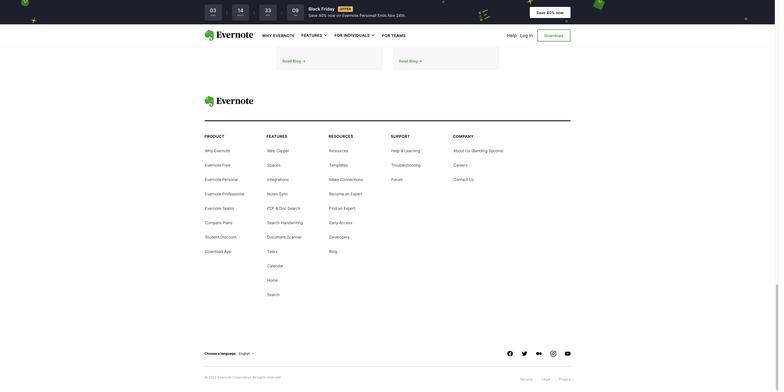Task type: describe. For each thing, give the bounding box(es) containing it.
integrations link
[[267, 177, 289, 183]]

evernote up can at the left
[[273, 33, 295, 38]]

evernote personal link
[[205, 177, 238, 183]]

contact
[[454, 178, 468, 182]]

download for download
[[545, 33, 564, 38]]

& for pdf
[[276, 206, 278, 211]]

for individuals button
[[335, 33, 376, 38]]

& for help
[[401, 149, 403, 153]]

why evernote for for
[[262, 33, 295, 38]]

document scanner
[[267, 235, 302, 240]]

choose a language:
[[205, 352, 237, 356]]

access
[[339, 221, 352, 226]]

help for help & learning
[[392, 149, 400, 153]]

sec
[[294, 14, 298, 17]]

2 : from the left
[[254, 9, 255, 15]]

pdf & doc search link
[[267, 206, 300, 211]]

an for find
[[338, 206, 343, 211]]

web
[[267, 149, 275, 153]]

spoons)
[[489, 149, 504, 153]]

calendar link
[[267, 264, 284, 269]]

language:
[[221, 352, 237, 356]]

ways
[[289, 20, 306, 28]]

become an expert link
[[329, 191, 363, 197]]

5
[[399, 20, 403, 28]]

for teams
[[382, 33, 406, 38]]

in
[[529, 33, 533, 38]]

teams for for teams
[[392, 33, 406, 38]]

forum
[[392, 178, 403, 182]]

search for search handwriting
[[267, 221, 280, 226]]

home link
[[267, 278, 278, 284]]

read blog → for 5 remarkably easy time management tips
[[399, 59, 423, 63]]

features inside button
[[302, 33, 322, 38]]

remarkably
[[405, 20, 442, 28]]

now for save 40% now
[[556, 10, 564, 15]]

free
[[222, 163, 230, 168]]

find
[[329, 206, 337, 211]]

offer
[[340, 7, 351, 11]]

early access
[[329, 221, 352, 226]]

pdf & doc search
[[267, 206, 300, 211]]

blog link
[[329, 249, 337, 255]]

evernote teams link
[[205, 206, 234, 211]]

→ for 5 remarkably easy time management tips
[[419, 59, 423, 63]]

search link
[[267, 292, 280, 298]]

web clipper link
[[267, 148, 289, 154]]

evernote free link
[[205, 163, 230, 168]]

legal
[[542, 378, 551, 382]]

learning
[[404, 149, 420, 153]]

document
[[267, 235, 286, 240]]

hours
[[238, 14, 244, 17]]

evernote professional link
[[205, 191, 244, 197]]

2023
[[209, 376, 217, 380]]

make
[[329, 178, 339, 182]]

expert for become an expert
[[351, 192, 363, 197]]

spaces link
[[267, 163, 281, 168]]

us for contact
[[469, 178, 474, 182]]

notes
[[267, 192, 278, 197]]

a
[[218, 352, 220, 356]]

time
[[461, 20, 477, 28]]

evernote up evernote free 'link'
[[214, 149, 230, 153]]

developers
[[329, 235, 350, 240]]

have
[[316, 20, 332, 28]]

management
[[399, 29, 441, 37]]

evernote free
[[205, 163, 230, 168]]

friday
[[322, 6, 335, 12]]

evernote down offer
[[342, 13, 359, 18]]

pdf
[[267, 206, 275, 211]]

save 40% now on evernote personal! ends nov 24th.
[[309, 13, 406, 18]]

read for 5 remarkably easy time management tips
[[399, 59, 409, 63]]

black
[[309, 6, 320, 12]]

reserved.
[[267, 376, 282, 380]]

an for become
[[345, 192, 350, 197]]

save 40% now link
[[530, 7, 571, 18]]

clipper
[[276, 149, 289, 153]]

help link
[[507, 33, 517, 38]]

personal
[[222, 178, 238, 182]]

calendar
[[267, 264, 284, 269]]

become
[[329, 192, 344, 197]]

why evernote link for for
[[262, 33, 295, 38]]

download link
[[538, 29, 571, 42]]

app
[[224, 250, 232, 254]]

security link
[[520, 376, 533, 383]]

evernote teams
[[205, 206, 234, 211]]

choose
[[205, 352, 217, 356]]

it
[[367, 29, 372, 37]]

evernote up "compare"
[[205, 206, 221, 211]]

integrations
[[267, 178, 289, 182]]

teams for evernote teams
[[222, 206, 234, 211]]

become an expert
[[329, 192, 363, 197]]

sync
[[279, 192, 288, 197]]

compare
[[205, 221, 222, 226]]

help & learning
[[392, 149, 420, 153]]

14 hours
[[238, 8, 244, 17]]

product
[[205, 134, 225, 139]]

templates
[[329, 163, 348, 168]]

download for download app
[[205, 250, 223, 254]]

corporation.
[[232, 376, 252, 380]]

6 ways to have more productive meetings (yes, it can happen)
[[283, 20, 372, 46]]

tasks link
[[267, 249, 278, 255]]

log in
[[520, 33, 533, 38]]

productive
[[283, 29, 317, 37]]

log in link
[[520, 33, 533, 38]]



Task type: locate. For each thing, give the bounding box(es) containing it.
1 vertical spatial teams
[[222, 206, 234, 211]]

0 horizontal spatial :
[[226, 9, 228, 15]]

why evernote up evernote free 'link'
[[205, 149, 230, 153]]

now up download link
[[556, 10, 564, 15]]

0 horizontal spatial &
[[276, 206, 278, 211]]

0 horizontal spatial 40%
[[319, 13, 327, 18]]

evernote logo image
[[205, 30, 253, 41], [205, 96, 253, 107]]

0 horizontal spatial download
[[205, 250, 223, 254]]

blog
[[293, 59, 301, 63], [409, 59, 418, 63], [329, 250, 337, 254]]

1 vertical spatial why
[[205, 149, 213, 153]]

expert inside become an expert link
[[351, 192, 363, 197]]

evernote up evernote teams link
[[205, 192, 221, 197]]

1 horizontal spatial why evernote
[[262, 33, 295, 38]]

search down home
[[267, 293, 280, 298]]

resources up templates link
[[329, 149, 348, 153]]

developers link
[[329, 235, 350, 240]]

for for for teams
[[382, 33, 390, 38]]

expert down connections on the top
[[351, 192, 363, 197]]

early
[[329, 221, 338, 226]]

evernote professional
[[205, 192, 244, 197]]

0 vertical spatial why evernote link
[[262, 33, 295, 38]]

can
[[283, 38, 295, 46]]

save down the black
[[309, 13, 318, 18]]

read down for teams
[[399, 59, 409, 63]]

40% for save 40% now
[[547, 10, 555, 15]]

about
[[454, 149, 465, 153]]

troubleshooting
[[392, 163, 421, 168]]

student discount
[[205, 235, 237, 240]]

2 horizontal spatial blog
[[409, 59, 418, 63]]

0 vertical spatial teams
[[392, 33, 406, 38]]

why for for teams
[[262, 33, 272, 38]]

blog for 5 remarkably easy time management tips
[[409, 59, 418, 63]]

© 2023 evernote corporation. all rights reserved.
[[205, 376, 282, 380]]

individuals
[[344, 33, 370, 38]]

evernote personal
[[205, 178, 238, 182]]

search handwriting
[[267, 221, 303, 226]]

download left app in the bottom of the page
[[205, 250, 223, 254]]

expert for find an expert
[[344, 206, 356, 211]]

save up download link
[[537, 10, 546, 15]]

: right 14 hours
[[254, 9, 255, 15]]

1 read blog → from the left
[[283, 59, 306, 63]]

discount
[[221, 235, 237, 240]]

1 vertical spatial search
[[267, 221, 280, 226]]

resources up resources 'link'
[[329, 134, 353, 139]]

1 vertical spatial download
[[205, 250, 223, 254]]

: up 6
[[281, 9, 283, 15]]

easy
[[444, 20, 459, 28]]

evernote
[[342, 13, 359, 18], [273, 33, 295, 38], [214, 149, 230, 153], [205, 163, 221, 168], [205, 178, 221, 182], [205, 192, 221, 197], [205, 206, 221, 211], [218, 376, 232, 380]]

read for 6 ways to have more productive meetings (yes, it can happen)
[[283, 59, 292, 63]]

0 horizontal spatial blog
[[293, 59, 301, 63]]

black friday
[[309, 6, 335, 12]]

now for save 40% now on evernote personal! ends nov 24th.
[[328, 13, 336, 18]]

expert inside find an expert "link"
[[344, 206, 356, 211]]

2 read blog → from the left
[[399, 59, 423, 63]]

& left doc
[[276, 206, 278, 211]]

1 horizontal spatial save
[[537, 10, 546, 15]]

→
[[302, 59, 306, 63], [419, 59, 423, 63]]

0 horizontal spatial an
[[338, 206, 343, 211]]

save for save 40% now on evernote personal! ends nov 24th.
[[309, 13, 318, 18]]

1 vertical spatial an
[[338, 206, 343, 211]]

1 horizontal spatial features
[[302, 33, 322, 38]]

0 horizontal spatial teams
[[222, 206, 234, 211]]

1 vertical spatial evernote logo image
[[205, 96, 253, 107]]

why evernote link up evernote free 'link'
[[205, 148, 230, 154]]

resources
[[329, 134, 353, 139], [329, 149, 348, 153]]

40% down black friday on the top left
[[319, 13, 327, 18]]

why down product
[[205, 149, 213, 153]]

us
[[466, 149, 471, 153], [469, 178, 474, 182]]

download
[[545, 33, 564, 38], [205, 250, 223, 254]]

2 vertical spatial search
[[267, 293, 280, 298]]

0 vertical spatial expert
[[351, 192, 363, 197]]

0 vertical spatial why
[[262, 33, 272, 38]]

1 horizontal spatial :
[[254, 9, 255, 15]]

search down pdf
[[267, 221, 280, 226]]

0 horizontal spatial why
[[205, 149, 213, 153]]

to
[[307, 20, 314, 28]]

help for help
[[507, 33, 517, 38]]

student discount link
[[205, 235, 237, 240]]

company
[[453, 134, 474, 139]]

read blog → for 6 ways to have more productive meetings (yes, it can happen)
[[283, 59, 306, 63]]

nov
[[388, 13, 395, 18]]

find an expert
[[329, 206, 356, 211]]

0 horizontal spatial save
[[309, 13, 318, 18]]

rights
[[257, 376, 266, 380]]

us right about
[[466, 149, 471, 153]]

an right find
[[338, 206, 343, 211]]

ends
[[378, 13, 387, 18]]

search for search
[[267, 293, 280, 298]]

40% inside save 40% now link
[[547, 10, 555, 15]]

0 horizontal spatial why evernote
[[205, 149, 230, 153]]

teams down 5
[[392, 33, 406, 38]]

expert down the become an expert
[[344, 206, 356, 211]]

0 vertical spatial help
[[507, 33, 517, 38]]

support
[[391, 134, 410, 139]]

for down more
[[335, 33, 343, 38]]

about us (bending spoons)
[[454, 149, 504, 153]]

0 horizontal spatial help
[[392, 149, 400, 153]]

scanner
[[287, 235, 302, 240]]

evernote inside 'link'
[[205, 163, 221, 168]]

09 sec
[[292, 8, 299, 17]]

early access link
[[329, 220, 352, 226]]

& left the learning
[[401, 149, 403, 153]]

40% up download link
[[547, 10, 555, 15]]

search right doc
[[288, 206, 300, 211]]

why down min
[[262, 33, 272, 38]]

03
[[210, 8, 216, 13]]

0 vertical spatial &
[[401, 149, 403, 153]]

1 vertical spatial features
[[267, 134, 288, 139]]

find an expert link
[[329, 206, 356, 211]]

1 vertical spatial why evernote link
[[205, 148, 230, 154]]

read blog →
[[283, 59, 306, 63], [399, 59, 423, 63]]

1 read from the left
[[283, 59, 292, 63]]

us for about
[[466, 149, 471, 153]]

english
[[239, 352, 250, 356]]

an inside "link"
[[338, 206, 343, 211]]

help down the support
[[392, 149, 400, 153]]

help left log
[[507, 33, 517, 38]]

1 horizontal spatial for
[[382, 33, 390, 38]]

evernote right "2023"
[[218, 376, 232, 380]]

0 horizontal spatial why evernote link
[[205, 148, 230, 154]]

why evernote for evernote
[[205, 149, 230, 153]]

about us (bending spoons) link
[[454, 148, 504, 154]]

features button
[[302, 33, 328, 38]]

& inside the pdf & doc search link
[[276, 206, 278, 211]]

why evernote up can at the left
[[262, 33, 295, 38]]

features
[[302, 33, 322, 38], [267, 134, 288, 139]]

1 horizontal spatial why
[[262, 33, 272, 38]]

save for save 40% now
[[537, 10, 546, 15]]

read down can at the left
[[283, 59, 292, 63]]

1 horizontal spatial download
[[545, 33, 564, 38]]

1 horizontal spatial help
[[507, 33, 517, 38]]

2 read from the left
[[399, 59, 409, 63]]

1 vertical spatial resources
[[329, 149, 348, 153]]

why for evernote professional
[[205, 149, 213, 153]]

1 horizontal spatial blog
[[329, 250, 337, 254]]

1 vertical spatial why evernote
[[205, 149, 230, 153]]

1 horizontal spatial now
[[556, 10, 564, 15]]

→ for 6 ways to have more productive meetings (yes, it can happen)
[[302, 59, 306, 63]]

privacy
[[559, 378, 571, 382]]

0 horizontal spatial read
[[283, 59, 292, 63]]

evernote down evernote free
[[205, 178, 221, 182]]

for for for individuals
[[335, 33, 343, 38]]

handwriting
[[281, 221, 303, 226]]

0 horizontal spatial →
[[302, 59, 306, 63]]

(bending
[[472, 149, 488, 153]]

forum link
[[392, 177, 403, 183]]

teams up the plans
[[222, 206, 234, 211]]

1 vertical spatial us
[[469, 178, 474, 182]]

an
[[345, 192, 350, 197], [338, 206, 343, 211]]

1 horizontal spatial teams
[[392, 33, 406, 38]]

save inside save 40% now link
[[537, 10, 546, 15]]

download app
[[205, 250, 232, 254]]

2 horizontal spatial :
[[281, 9, 283, 15]]

3 : from the left
[[281, 9, 283, 15]]

days
[[211, 14, 216, 17]]

evernote left free
[[205, 163, 221, 168]]

1 → from the left
[[302, 59, 306, 63]]

33 min
[[265, 8, 271, 17]]

& inside help & learning link
[[401, 149, 403, 153]]

careers
[[454, 163, 468, 168]]

features up happen)
[[302, 33, 322, 38]]

make connections
[[329, 178, 363, 182]]

0 vertical spatial us
[[466, 149, 471, 153]]

document scanner link
[[267, 235, 302, 240]]

web clipper
[[267, 149, 289, 153]]

03 days
[[210, 8, 216, 17]]

1 horizontal spatial →
[[419, 59, 423, 63]]

troubleshooting link
[[392, 163, 421, 168]]

make connections link
[[329, 177, 363, 183]]

blog for 6 ways to have more productive meetings (yes, it can happen)
[[293, 59, 301, 63]]

for right it
[[382, 33, 390, 38]]

features up web clipper link
[[267, 134, 288, 139]]

1 : from the left
[[226, 9, 228, 15]]

professional
[[222, 192, 244, 197]]

why evernote link up can at the left
[[262, 33, 295, 38]]

:
[[226, 9, 228, 15], [254, 9, 255, 15], [281, 9, 283, 15]]

notes sync
[[267, 192, 288, 197]]

contact us
[[454, 178, 474, 182]]

1 horizontal spatial 40%
[[547, 10, 555, 15]]

connections
[[340, 178, 363, 182]]

0 vertical spatial download
[[545, 33, 564, 38]]

0 horizontal spatial read blog →
[[283, 59, 306, 63]]

0 vertical spatial an
[[345, 192, 350, 197]]

0 horizontal spatial now
[[328, 13, 336, 18]]

1 vertical spatial &
[[276, 206, 278, 211]]

us right contact
[[469, 178, 474, 182]]

for teams link
[[382, 33, 406, 38]]

0 vertical spatial evernote logo image
[[205, 30, 253, 41]]

an right become
[[345, 192, 350, 197]]

for inside button
[[335, 33, 343, 38]]

09
[[292, 8, 299, 13]]

6
[[283, 20, 287, 28]]

teams
[[392, 33, 406, 38], [222, 206, 234, 211]]

1 horizontal spatial read
[[399, 59, 409, 63]]

0 horizontal spatial features
[[267, 134, 288, 139]]

careers link
[[454, 163, 468, 168]]

home
[[267, 279, 278, 283]]

templates link
[[329, 163, 348, 168]]

save 40% now
[[537, 10, 564, 15]]

1 evernote logo image from the top
[[205, 30, 253, 41]]

search handwriting link
[[267, 220, 303, 226]]

security
[[520, 378, 533, 382]]

1 vertical spatial expert
[[344, 206, 356, 211]]

14
[[238, 8, 243, 13]]

1 horizontal spatial an
[[345, 192, 350, 197]]

1 horizontal spatial why evernote link
[[262, 33, 295, 38]]

(yes,
[[350, 29, 366, 37]]

download right in
[[545, 33, 564, 38]]

blog image image
[[277, 0, 382, 14]]

0 vertical spatial features
[[302, 33, 322, 38]]

33
[[265, 8, 271, 13]]

1 horizontal spatial read blog →
[[399, 59, 423, 63]]

1 vertical spatial help
[[392, 149, 400, 153]]

meetings
[[319, 29, 348, 37]]

0 vertical spatial why evernote
[[262, 33, 295, 38]]

0 vertical spatial resources
[[329, 134, 353, 139]]

2 → from the left
[[419, 59, 423, 63]]

5 remarkably easy time management tips
[[399, 20, 477, 37]]

0 horizontal spatial for
[[335, 33, 343, 38]]

40% for save 40% now on evernote personal! ends nov 24th.
[[319, 13, 327, 18]]

resources link
[[329, 148, 348, 154]]

: left 14 hours
[[226, 9, 228, 15]]

now left on
[[328, 13, 336, 18]]

1 horizontal spatial &
[[401, 149, 403, 153]]

0 vertical spatial search
[[288, 206, 300, 211]]

2 evernote logo image from the top
[[205, 96, 253, 107]]

blog image image
[[393, 0, 498, 14]]

why evernote link for evernote
[[205, 148, 230, 154]]

for
[[335, 33, 343, 38], [382, 33, 390, 38]]

on
[[337, 13, 341, 18]]



Task type: vqa. For each thing, say whether or not it's contained in the screenshot.
you to the right
no



